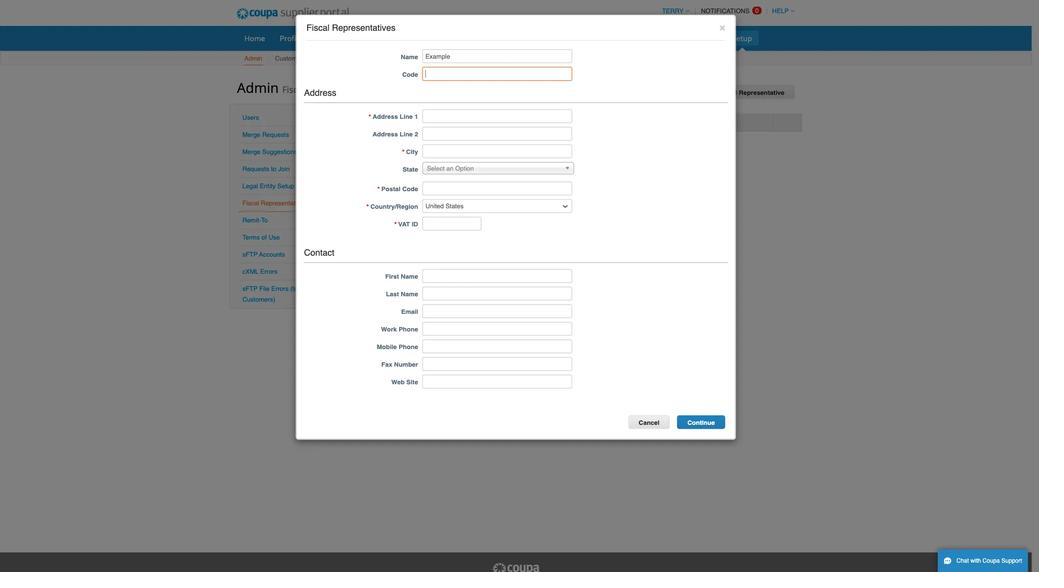 Task type: describe. For each thing, give the bounding box(es) containing it.
1 vertical spatial address
[[373, 113, 398, 120]]

phone for mobile phone
[[399, 344, 418, 351]]

legal
[[243, 183, 258, 190]]

add-
[[690, 33, 706, 43]]

cxml errors
[[243, 268, 278, 276]]

users
[[243, 114, 259, 121]]

service/time sheets link
[[349, 31, 430, 46]]

terms of use
[[243, 234, 280, 241]]

mobile phone
[[377, 344, 418, 351]]

* postal code
[[378, 186, 418, 193]]

name for first name
[[401, 273, 418, 281]]

invoices link
[[461, 31, 502, 46]]

1 line from the top
[[400, 113, 413, 120]]

add fiscal representative link
[[695, 85, 795, 99]]

contact
[[304, 248, 335, 258]]

terms
[[243, 234, 260, 241]]

sftp accounts
[[243, 251, 285, 259]]

0 horizontal spatial coupa supplier portal image
[[230, 1, 356, 26]]

fiscal inside admin fiscal representatives
[[282, 83, 305, 95]]

admin for admin
[[245, 55, 263, 62]]

select
[[427, 165, 445, 172]]

orders
[[317, 33, 341, 43]]

add fiscal representative
[[706, 89, 785, 96]]

email
[[401, 308, 418, 316]]

Email text field
[[423, 305, 573, 318]]

1 vertical spatial country/region
[[371, 203, 418, 211]]

city
[[406, 148, 418, 156]]

* address line 1
[[369, 113, 418, 120]]

* for * city
[[402, 148, 405, 156]]

catalogs
[[510, 33, 539, 43]]

accounts
[[259, 251, 285, 259]]

option
[[456, 165, 474, 172]]

merge for merge requests
[[243, 131, 261, 139]]

join
[[278, 165, 290, 173]]

1 vertical spatial requests
[[243, 165, 270, 173]]

profile
[[280, 33, 302, 43]]

address for address
[[304, 88, 337, 98]]

select an option
[[427, 165, 474, 172]]

ons
[[706, 33, 718, 43]]

(to
[[291, 285, 298, 293]]

* city
[[402, 148, 418, 156]]

home link
[[238, 31, 272, 46]]

requests to join
[[243, 165, 290, 173]]

add
[[706, 89, 718, 96]]

fax number
[[382, 361, 418, 369]]

0 vertical spatial requests
[[262, 131, 289, 139]]

0 vertical spatial errors
[[260, 268, 278, 276]]

web site
[[392, 379, 418, 386]]

cxml errors link
[[243, 268, 278, 276]]

sheets
[[401, 33, 424, 43]]

merge suggestions link
[[243, 148, 297, 156]]

tax
[[521, 119, 532, 126]]

an
[[447, 165, 454, 172]]

× button
[[720, 21, 726, 33]]

* for * postal code
[[378, 186, 380, 193]]

admin link
[[244, 53, 263, 65]]

customers)
[[243, 296, 276, 304]]

service/time sheets
[[355, 33, 424, 43]]

2 vertical spatial representatives
[[261, 200, 307, 207]]

address for address line 2
[[373, 131, 398, 138]]

number
[[394, 361, 418, 369]]

remit-to link
[[243, 217, 268, 224]]

vat
[[399, 221, 410, 228]]

2 code from the top
[[403, 186, 418, 193]]

cancel button
[[629, 416, 670, 430]]

fiscal representatives link
[[243, 200, 307, 207]]

merge for merge suggestions
[[243, 148, 261, 156]]

Last Name text field
[[423, 287, 573, 301]]

web
[[392, 379, 405, 386]]

cancel
[[639, 419, 660, 427]]

phone for work phone
[[399, 326, 418, 333]]

setup inside "link"
[[733, 33, 753, 43]]

admin for admin fiscal representatives
[[237, 78, 279, 97]]

with
[[971, 558, 982, 565]]

work phone
[[381, 326, 418, 333]]

customer
[[275, 55, 303, 62]]

suggestions
[[262, 148, 297, 156]]

tax id
[[521, 119, 540, 126]]

asn link
[[432, 31, 459, 46]]

chat
[[957, 558, 970, 565]]

profile link
[[274, 31, 309, 46]]

sourcing link
[[639, 31, 682, 46]]

fiscal up "orders"
[[307, 23, 330, 33]]

First Name text field
[[423, 269, 573, 283]]

invoices
[[468, 33, 495, 43]]

continue button
[[678, 416, 726, 430]]

add-ons link
[[684, 31, 725, 46]]

first name
[[386, 273, 418, 281]]

select an option link
[[423, 162, 575, 175]]

last
[[386, 291, 399, 298]]

* for * country/region
[[367, 203, 369, 211]]

Work Phone text field
[[423, 322, 573, 336]]

performance
[[586, 33, 631, 43]]

chat with coupa support button
[[939, 550, 1029, 573]]

file
[[259, 285, 270, 293]]

legal entity setup link
[[243, 183, 294, 190]]

0 vertical spatial id
[[533, 119, 540, 126]]

merge requests
[[243, 131, 289, 139]]



Task type: vqa. For each thing, say whether or not it's contained in the screenshot.
"Address Line 2" text field
yes



Task type: locate. For each thing, give the bounding box(es) containing it.
line left 2
[[400, 131, 413, 138]]

errors
[[260, 268, 278, 276], [271, 285, 289, 293]]

1 vertical spatial phone
[[399, 344, 418, 351]]

fiscal down legal
[[243, 200, 259, 207]]

mobile
[[377, 344, 397, 351]]

support
[[1002, 558, 1023, 565]]

remit-
[[243, 217, 261, 224]]

1 vertical spatial line
[[400, 131, 413, 138]]

asn
[[439, 33, 453, 43]]

2 line from the top
[[400, 131, 413, 138]]

code right postal
[[403, 186, 418, 193]]

1 vertical spatial fiscal representatives
[[243, 200, 307, 207]]

Address Line 2 text field
[[423, 127, 573, 141]]

0 horizontal spatial setup
[[278, 183, 294, 190]]

1 name from the top
[[401, 53, 418, 60]]

0 vertical spatial name
[[401, 53, 418, 60]]

1 horizontal spatial setup
[[305, 55, 321, 62]]

continue
[[688, 419, 716, 427]]

remit-to
[[243, 217, 268, 224]]

cxml
[[243, 268, 259, 276]]

0 vertical spatial country/region
[[402, 119, 450, 126]]

1 vertical spatial representatives
[[307, 83, 374, 95]]

address down customer setup link
[[304, 88, 337, 98]]

setup down 'join'
[[278, 183, 294, 190]]

requests left to
[[243, 165, 270, 173]]

of
[[262, 234, 267, 241]]

* for * vat id
[[395, 221, 397, 228]]

2 vertical spatial address
[[373, 131, 398, 138]]

2 merge from the top
[[243, 148, 261, 156]]

errors down accounts
[[260, 268, 278, 276]]

legal entity setup
[[243, 183, 294, 190]]

1 vertical spatial name
[[401, 273, 418, 281]]

merge requests link
[[243, 131, 289, 139]]

1
[[415, 113, 418, 120]]

address up "address line 2" in the top of the page
[[373, 113, 398, 120]]

1 vertical spatial merge
[[243, 148, 261, 156]]

name for last name
[[401, 291, 418, 298]]

0 vertical spatial line
[[400, 113, 413, 120]]

0 vertical spatial setup
[[733, 33, 753, 43]]

1 sftp from the top
[[243, 251, 258, 259]]

to
[[261, 217, 268, 224]]

country/region down postal
[[371, 203, 418, 211]]

* country/region
[[367, 203, 418, 211]]

admin
[[245, 55, 263, 62], [237, 78, 279, 97]]

fiscal inside "link"
[[720, 89, 738, 96]]

sftp
[[243, 251, 258, 259], [243, 285, 258, 293]]

fax
[[382, 361, 393, 369]]

* vat id
[[395, 221, 418, 228]]

0 horizontal spatial id
[[412, 221, 418, 228]]

fiscal representatives up "orders"
[[307, 23, 396, 33]]

1 vertical spatial id
[[412, 221, 418, 228]]

1 code from the top
[[403, 71, 418, 78]]

None text field
[[423, 109, 573, 123], [423, 217, 482, 231], [423, 109, 573, 123], [423, 217, 482, 231]]

coupa
[[983, 558, 1001, 565]]

Web Site text field
[[423, 375, 573, 389]]

country/region
[[402, 119, 450, 126], [371, 203, 418, 211]]

merge down merge requests
[[243, 148, 261, 156]]

terms of use link
[[243, 234, 280, 241]]

representatives inside admin fiscal representatives
[[307, 83, 374, 95]]

fiscal right add
[[720, 89, 738, 96]]

sourcing
[[645, 33, 675, 43]]

1 merge from the top
[[243, 131, 261, 139]]

0 vertical spatial merge
[[243, 131, 261, 139]]

code down sheets
[[403, 71, 418, 78]]

0 vertical spatial representatives
[[332, 23, 396, 33]]

sftp for sftp accounts
[[243, 251, 258, 259]]

address down * address line 1
[[373, 131, 398, 138]]

line left 1 at the top left
[[400, 113, 413, 120]]

address line 2
[[373, 131, 418, 138]]

2 phone from the top
[[399, 344, 418, 351]]

Fax Number text field
[[423, 358, 573, 371]]

2 vertical spatial name
[[401, 291, 418, 298]]

0 vertical spatial phone
[[399, 326, 418, 333]]

add-ons
[[690, 33, 718, 43]]

phone
[[399, 326, 418, 333], [399, 344, 418, 351]]

sftp file errors (to customers) link
[[243, 285, 298, 304]]

1 vertical spatial admin
[[237, 78, 279, 97]]

1 horizontal spatial coupa supplier portal image
[[492, 563, 541, 573]]

sftp for sftp file errors (to customers)
[[243, 285, 258, 293]]

3 name from the top
[[401, 291, 418, 298]]

Code text field
[[423, 67, 573, 81]]

last name
[[386, 291, 418, 298]]

name
[[401, 53, 418, 60], [401, 273, 418, 281], [401, 291, 418, 298]]

requests to join link
[[243, 165, 290, 173]]

sftp up customers)
[[243, 285, 258, 293]]

merge down the users link
[[243, 131, 261, 139]]

1 phone from the top
[[399, 326, 418, 333]]

2 sftp from the top
[[243, 285, 258, 293]]

×
[[720, 21, 726, 33]]

line
[[400, 113, 413, 120], [400, 131, 413, 138]]

requests up the suggestions
[[262, 131, 289, 139]]

home
[[245, 33, 265, 43]]

0 vertical spatial admin
[[245, 55, 263, 62]]

2 horizontal spatial setup
[[733, 33, 753, 43]]

0 vertical spatial address
[[304, 88, 337, 98]]

1 horizontal spatial id
[[533, 119, 540, 126]]

0 vertical spatial code
[[403, 71, 418, 78]]

Mobile Phone text field
[[423, 340, 573, 354]]

orders link
[[311, 31, 347, 46]]

* for * address line 1
[[369, 113, 371, 120]]

1 vertical spatial setup
[[305, 55, 321, 62]]

requests
[[262, 131, 289, 139], [243, 165, 270, 173]]

name right last
[[401, 291, 418, 298]]

setup link
[[727, 31, 759, 46]]

Name text field
[[423, 49, 573, 63]]

coupa supplier portal image
[[230, 1, 356, 26], [492, 563, 541, 573]]

2 vertical spatial setup
[[278, 183, 294, 190]]

1 vertical spatial coupa supplier portal image
[[492, 563, 541, 573]]

setup
[[733, 33, 753, 43], [305, 55, 321, 62], [278, 183, 294, 190]]

fiscal representatives down legal entity setup link
[[243, 200, 307, 207]]

name down sheets
[[401, 53, 418, 60]]

2 name from the top
[[401, 273, 418, 281]]

admin down "home" link
[[245, 55, 263, 62]]

sftp up cxml
[[243, 251, 258, 259]]

state
[[403, 166, 418, 173]]

postal
[[382, 186, 401, 193]]

users link
[[243, 114, 259, 121]]

None text field
[[423, 145, 573, 158], [423, 182, 573, 196], [423, 145, 573, 158], [423, 182, 573, 196]]

2
[[415, 131, 418, 138]]

address
[[304, 88, 337, 98], [373, 113, 398, 120], [373, 131, 398, 138]]

sftp inside sftp file errors (to customers)
[[243, 285, 258, 293]]

merge suggestions
[[243, 148, 297, 156]]

0 vertical spatial sftp
[[243, 251, 258, 259]]

entity
[[260, 183, 276, 190]]

id right vat
[[412, 221, 418, 228]]

service/time
[[355, 33, 399, 43]]

setup right customer
[[305, 55, 321, 62]]

errors left (to
[[271, 285, 289, 293]]

0 vertical spatial fiscal representatives
[[307, 23, 396, 33]]

representatives
[[332, 23, 396, 33], [307, 83, 374, 95], [261, 200, 307, 207]]

phone up number
[[399, 344, 418, 351]]

name right first
[[401, 273, 418, 281]]

business
[[554, 33, 584, 43]]

customer setup
[[275, 55, 321, 62]]

1 vertical spatial sftp
[[243, 285, 258, 293]]

chat with coupa support
[[957, 558, 1023, 565]]

code
[[403, 71, 418, 78], [403, 186, 418, 193]]

1 vertical spatial code
[[403, 186, 418, 193]]

phone down email
[[399, 326, 418, 333]]

business performance link
[[548, 31, 637, 46]]

admin down "admin" link
[[237, 78, 279, 97]]

fiscal representatives
[[307, 23, 396, 33], [243, 200, 307, 207]]

setup right × button
[[733, 33, 753, 43]]

id right tax
[[533, 119, 540, 126]]

business performance
[[554, 33, 631, 43]]

site
[[407, 379, 418, 386]]

customer setup link
[[275, 53, 322, 65]]

first
[[386, 273, 399, 281]]

sftp file errors (to customers)
[[243, 285, 298, 304]]

fiscal down customer setup link
[[282, 83, 305, 95]]

0 vertical spatial coupa supplier portal image
[[230, 1, 356, 26]]

admin fiscal representatives
[[237, 78, 374, 97]]

country/region up 2
[[402, 119, 450, 126]]

errors inside sftp file errors (to customers)
[[271, 285, 289, 293]]

1 vertical spatial errors
[[271, 285, 289, 293]]

*
[[369, 113, 371, 120], [402, 148, 405, 156], [378, 186, 380, 193], [367, 203, 369, 211], [395, 221, 397, 228]]



